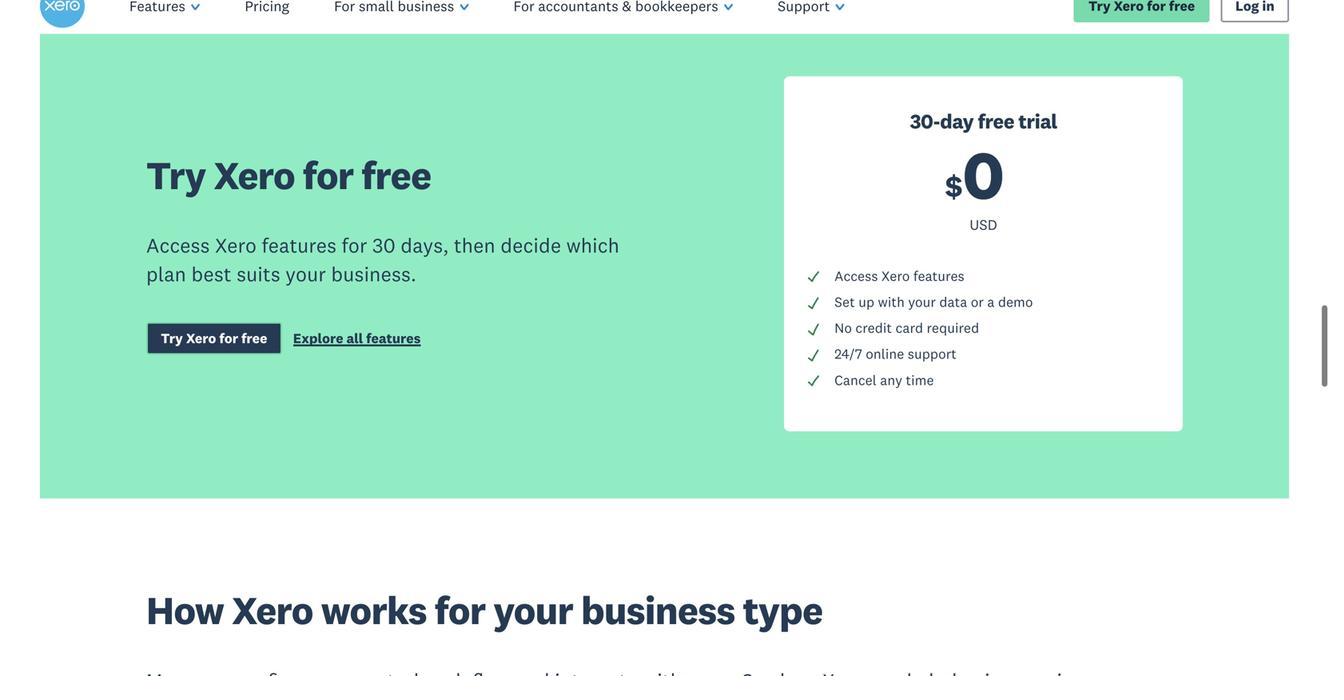 Task type: vqa. For each thing, say whether or not it's contained in the screenshot.
We're at right
no



Task type: describe. For each thing, give the bounding box(es) containing it.
for inside access xero features for 30 days, then decide which plan best suits your business.
[[342, 233, 367, 258]]

business.
[[331, 262, 416, 287]]

no credit card required
[[835, 320, 979, 337]]

up
[[859, 294, 874, 311]]

included image for 24/7 online support
[[807, 349, 821, 363]]

try xero for free link for log in
[[1074, 0, 1210, 31]]

access for access xero features for 30 days, then decide which plan best suits your business.
[[146, 233, 210, 258]]

then
[[454, 233, 495, 258]]

works
[[321, 587, 427, 635]]

xero inside access xero features for 30 days, then decide which plan best suits your business.
[[215, 233, 257, 258]]

free left log
[[1169, 5, 1195, 22]]

30
[[372, 233, 396, 258]]

set up with your data or a demo
[[835, 294, 1033, 311]]

days,
[[401, 233, 449, 258]]

included image for no credit card required
[[807, 322, 821, 337]]

cancel
[[835, 372, 877, 389]]

data
[[939, 294, 967, 311]]

no
[[835, 320, 852, 337]]

support
[[778, 5, 830, 23]]

required
[[927, 320, 979, 337]]

features for explore all features
[[366, 330, 421, 347]]

included image for set up with your data or a demo
[[807, 296, 821, 311]]

pricing link
[[222, 0, 312, 42]]

log in
[[1236, 5, 1275, 22]]

30-day free trial
[[910, 109, 1057, 134]]

a
[[987, 294, 995, 311]]

1 vertical spatial try xero for free
[[146, 151, 431, 200]]

set
[[835, 294, 855, 311]]

pricing
[[245, 5, 289, 23]]

cancel any time
[[835, 372, 934, 389]]

card
[[896, 320, 923, 337]]

features for access xero features
[[913, 268, 965, 285]]

best
[[191, 262, 231, 287]]

access xero features
[[835, 268, 965, 285]]

included image for access xero features
[[807, 270, 821, 285]]

trial
[[1018, 109, 1057, 134]]

plan
[[146, 262, 186, 287]]

1 horizontal spatial your
[[493, 587, 573, 635]]

features button
[[107, 0, 222, 42]]

small
[[359, 5, 394, 23]]

1 horizontal spatial business
[[581, 587, 735, 635]]

features for access xero features for 30 days, then decide which plan best suits your business.
[[262, 233, 337, 258]]

access for access xero features
[[835, 268, 878, 285]]

for small business
[[334, 5, 454, 23]]

log in link
[[1221, 0, 1289, 31]]

any
[[880, 372, 902, 389]]

your inside access xero features for 30 days, then decide which plan best suits your business.
[[285, 262, 326, 287]]

$
[[945, 168, 963, 205]]

support button
[[755, 0, 867, 42]]

24/7 online support
[[835, 346, 957, 363]]



Task type: locate. For each thing, give the bounding box(es) containing it.
your
[[285, 262, 326, 287], [908, 294, 936, 311], [493, 587, 573, 635]]

decide
[[501, 233, 561, 258]]

2 included image from the top
[[807, 375, 821, 389]]

demo
[[998, 294, 1033, 311]]

access
[[146, 233, 210, 258], [835, 268, 878, 285]]

features up suits
[[262, 233, 337, 258]]

accountants
[[538, 5, 618, 23]]

1 horizontal spatial for
[[514, 5, 535, 23]]

explore all features
[[293, 330, 421, 347]]

2 vertical spatial try xero for free
[[161, 330, 267, 347]]

2 included image from the top
[[807, 322, 821, 337]]

included image
[[807, 296, 821, 311], [807, 322, 821, 337], [807, 349, 821, 363]]

access up the up
[[835, 268, 878, 285]]

2 horizontal spatial features
[[913, 268, 965, 285]]

0 horizontal spatial access
[[146, 233, 210, 258]]

free left explore
[[241, 330, 267, 347]]

1 vertical spatial try xero for free link
[[146, 322, 282, 355]]

for left small
[[334, 5, 355, 23]]

0 vertical spatial features
[[262, 233, 337, 258]]

type
[[743, 587, 823, 635]]

try xero for free for explore all features
[[161, 330, 267, 347]]

day
[[940, 109, 974, 134]]

free
[[1169, 5, 1195, 22], [978, 109, 1014, 134], [361, 151, 431, 200], [241, 330, 267, 347]]

1 vertical spatial try
[[146, 151, 206, 200]]

suits
[[237, 262, 280, 287]]

1 vertical spatial included image
[[807, 375, 821, 389]]

included image left 24/7
[[807, 349, 821, 363]]

try xero for free link
[[1074, 0, 1210, 31], [146, 322, 282, 355]]

usd
[[970, 216, 997, 234]]

access xero features for 30 days, then decide which plan best suits your business.
[[146, 233, 619, 287]]

0
[[963, 133, 1004, 217]]

2 horizontal spatial your
[[908, 294, 936, 311]]

0 horizontal spatial try xero for free link
[[146, 322, 282, 355]]

0 vertical spatial included image
[[807, 270, 821, 285]]

for
[[334, 5, 355, 23], [514, 5, 535, 23]]

2 vertical spatial features
[[366, 330, 421, 347]]

try xero for free
[[1089, 5, 1195, 22], [146, 151, 431, 200], [161, 330, 267, 347]]

features
[[129, 5, 185, 23]]

0 horizontal spatial for
[[334, 5, 355, 23]]

or
[[971, 294, 984, 311]]

1 vertical spatial included image
[[807, 322, 821, 337]]

0 horizontal spatial business
[[398, 5, 454, 23]]

1 included image from the top
[[807, 296, 821, 311]]

0 vertical spatial access
[[146, 233, 210, 258]]

credit
[[856, 320, 892, 337]]

&
[[622, 5, 632, 23]]

free right day in the right of the page
[[978, 109, 1014, 134]]

features inside access xero features for 30 days, then decide which plan best suits your business.
[[262, 233, 337, 258]]

included image left set
[[807, 296, 821, 311]]

1 horizontal spatial try xero for free link
[[1074, 0, 1210, 31]]

business inside for small business dropdown button
[[398, 5, 454, 23]]

try for log in
[[1089, 5, 1111, 22]]

1 horizontal spatial features
[[366, 330, 421, 347]]

features inside explore all features link
[[366, 330, 421, 347]]

with
[[878, 294, 905, 311]]

0 horizontal spatial features
[[262, 233, 337, 258]]

2 vertical spatial your
[[493, 587, 573, 635]]

how xero works for your business type
[[146, 587, 823, 635]]

for inside dropdown button
[[514, 5, 535, 23]]

for for for accountants & bookkeepers
[[514, 5, 535, 23]]

0 vertical spatial business
[[398, 5, 454, 23]]

for for for small business
[[334, 5, 355, 23]]

0 vertical spatial try xero for free link
[[1074, 0, 1210, 31]]

support
[[908, 346, 957, 363]]

$ 0 usd
[[945, 133, 1004, 234]]

for small business button
[[312, 0, 491, 42]]

business
[[398, 5, 454, 23], [581, 587, 735, 635]]

for accountants & bookkeepers
[[514, 5, 718, 23]]

which
[[566, 233, 619, 258]]

for inside dropdown button
[[334, 5, 355, 23]]

2 for from the left
[[514, 5, 535, 23]]

try xero for free for log in
[[1089, 5, 1195, 22]]

0 vertical spatial included image
[[807, 296, 821, 311]]

2 vertical spatial try
[[161, 330, 183, 347]]

included image left no
[[807, 322, 821, 337]]

1 vertical spatial features
[[913, 268, 965, 285]]

1 vertical spatial your
[[908, 294, 936, 311]]

1 vertical spatial access
[[835, 268, 878, 285]]

included image
[[807, 270, 821, 285], [807, 375, 821, 389]]

log
[[1236, 5, 1259, 22]]

xero homepage image
[[40, 0, 85, 37]]

features
[[262, 233, 337, 258], [913, 268, 965, 285], [366, 330, 421, 347]]

all
[[346, 330, 363, 347]]

2 vertical spatial included image
[[807, 349, 821, 363]]

xero
[[1114, 5, 1144, 22], [214, 151, 295, 200], [215, 233, 257, 258], [882, 268, 910, 285], [186, 330, 216, 347], [232, 587, 313, 635]]

30-
[[910, 109, 940, 134]]

1 horizontal spatial access
[[835, 268, 878, 285]]

0 horizontal spatial your
[[285, 262, 326, 287]]

try xero for free link for explore all features
[[146, 322, 282, 355]]

24/7
[[835, 346, 862, 363]]

for left accountants
[[514, 5, 535, 23]]

0 vertical spatial try
[[1089, 5, 1111, 22]]

included image for cancel any time
[[807, 375, 821, 389]]

online
[[866, 346, 904, 363]]

3 included image from the top
[[807, 349, 821, 363]]

features up set up with your data or a demo
[[913, 268, 965, 285]]

0 vertical spatial try xero for free
[[1089, 5, 1195, 22]]

in
[[1262, 5, 1275, 22]]

for accountants & bookkeepers button
[[491, 0, 755, 42]]

1 for from the left
[[334, 5, 355, 23]]

explore
[[293, 330, 343, 347]]

how
[[146, 587, 224, 635]]

features right "all"
[[366, 330, 421, 347]]

free up 30
[[361, 151, 431, 200]]

0 vertical spatial your
[[285, 262, 326, 287]]

try
[[1089, 5, 1111, 22], [146, 151, 206, 200], [161, 330, 183, 347]]

access up plan
[[146, 233, 210, 258]]

try for explore all features
[[161, 330, 183, 347]]

explore all features link
[[293, 330, 421, 351]]

bookkeepers
[[635, 5, 718, 23]]

time
[[906, 372, 934, 389]]

access inside access xero features for 30 days, then decide which plan best suits your business.
[[146, 233, 210, 258]]

for
[[1147, 5, 1166, 22], [303, 151, 353, 200], [342, 233, 367, 258], [219, 330, 238, 347], [435, 587, 485, 635]]

1 included image from the top
[[807, 270, 821, 285]]

1 vertical spatial business
[[581, 587, 735, 635]]



